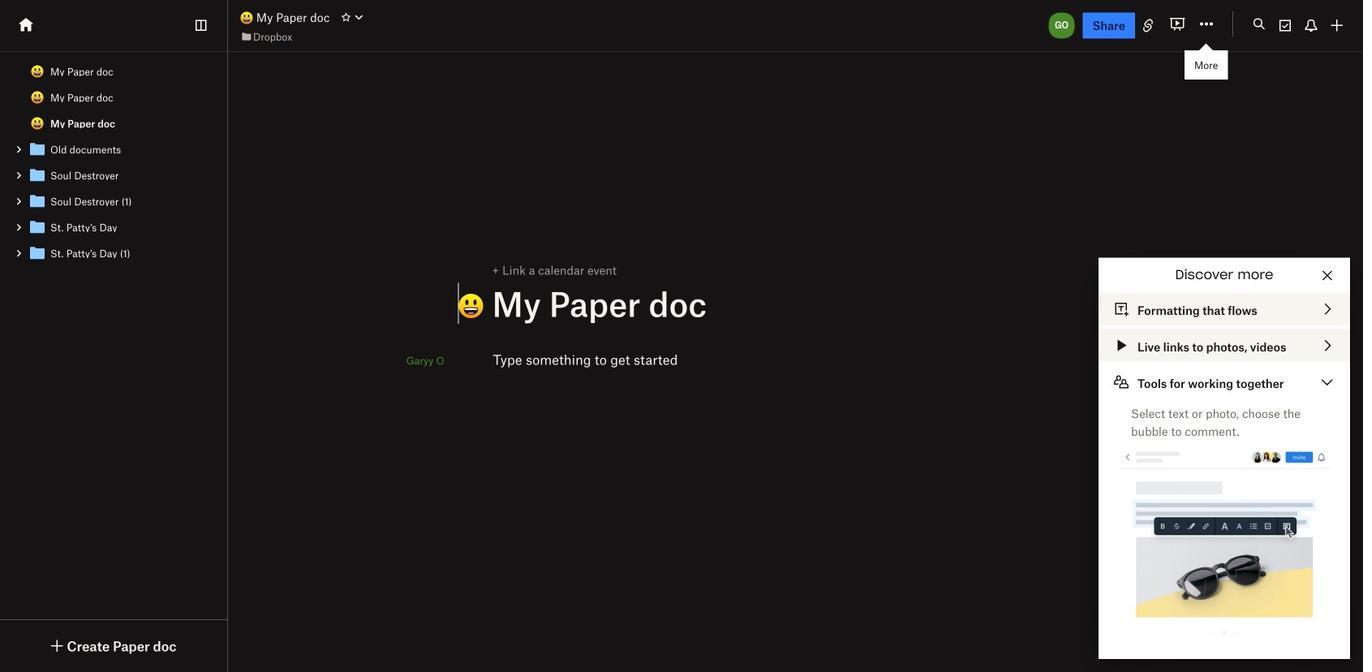 Task type: vqa. For each thing, say whether or not it's contained in the screenshot.
Dropbox IMAGE
no



Task type: locate. For each thing, give the bounding box(es) containing it.
template content image for third expand folder icon from the bottom of the / contents list
[[28, 192, 47, 211]]

1 template content image from the top
[[28, 192, 47, 211]]

0 vertical spatial template content image
[[28, 140, 47, 159]]

2 vertical spatial template content image
[[28, 218, 47, 237]]

grinning face with big eyes image
[[240, 11, 253, 24], [31, 65, 44, 78], [31, 91, 44, 104]]

1 vertical spatial grinning face with big eyes image
[[31, 65, 44, 78]]

template content image
[[28, 192, 47, 211], [28, 244, 47, 263]]

1 vertical spatial template content image
[[28, 244, 47, 263]]

0 vertical spatial grinning face with big eyes image
[[240, 11, 253, 24]]

1 template content image from the top
[[28, 140, 47, 159]]

4 expand folder image from the top
[[13, 248, 24, 259]]

1 vertical spatial template content image
[[28, 166, 47, 185]]

2 vertical spatial grinning face with big eyes image
[[31, 91, 44, 104]]

template content image for 1st expand folder icon from the bottom
[[28, 244, 47, 263]]

2 template content image from the top
[[28, 244, 47, 263]]

heading
[[458, 283, 1098, 324]]

3 expand folder image from the top
[[13, 222, 24, 233]]

0 vertical spatial template content image
[[28, 192, 47, 211]]

expand folder image
[[13, 144, 24, 155], [13, 196, 24, 207], [13, 222, 24, 233], [13, 248, 24, 259]]

template content image
[[28, 140, 47, 159], [28, 166, 47, 185], [28, 218, 47, 237]]



Task type: describe. For each thing, give the bounding box(es) containing it.
/ contents list
[[0, 58, 227, 266]]

expand folder image
[[13, 170, 24, 181]]

2 template content image from the top
[[28, 166, 47, 185]]

grinning face with big eyes image
[[31, 117, 44, 130]]

3 template content image from the top
[[28, 218, 47, 237]]

2 expand folder image from the top
[[13, 196, 24, 207]]

1 expand folder image from the top
[[13, 144, 24, 155]]



